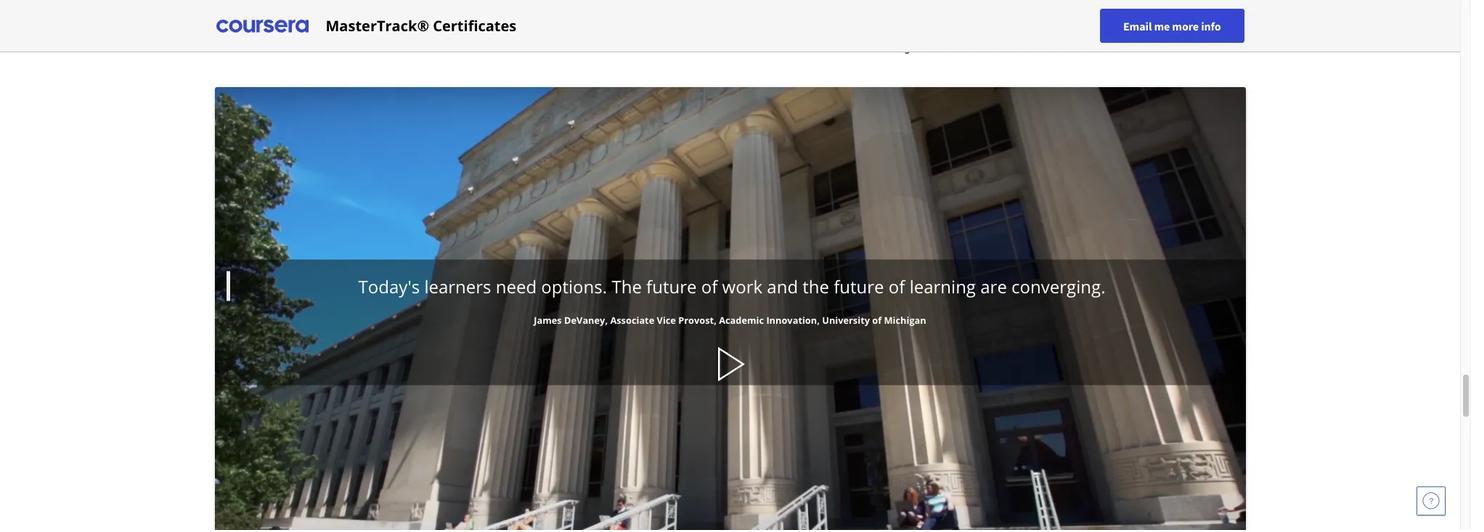 Task type: locate. For each thing, give the bounding box(es) containing it.
mastertrack® certificates
[[326, 16, 516, 35]]

info
[[1201, 19, 1221, 33]]

email me more info button
[[1100, 9, 1244, 43]]

and
[[734, 22, 777, 55]]

what
[[544, 22, 602, 55]]

mastertrack®
[[326, 16, 429, 35]]

me
[[1154, 19, 1170, 33]]

more
[[1172, 19, 1199, 33]]

say
[[880, 22, 916, 55]]

instructors
[[608, 22, 728, 55]]



Task type: vqa. For each thing, say whether or not it's contained in the screenshot.
the mastertrack® certificates
yes



Task type: describe. For each thing, give the bounding box(es) containing it.
coursera image
[[216, 14, 308, 37]]

what instructors and learners say
[[544, 22, 916, 55]]

email
[[1123, 19, 1152, 33]]

email me more info
[[1123, 19, 1221, 33]]

help center image
[[1422, 492, 1440, 510]]

certificates
[[433, 16, 516, 35]]

learners
[[783, 22, 874, 55]]



